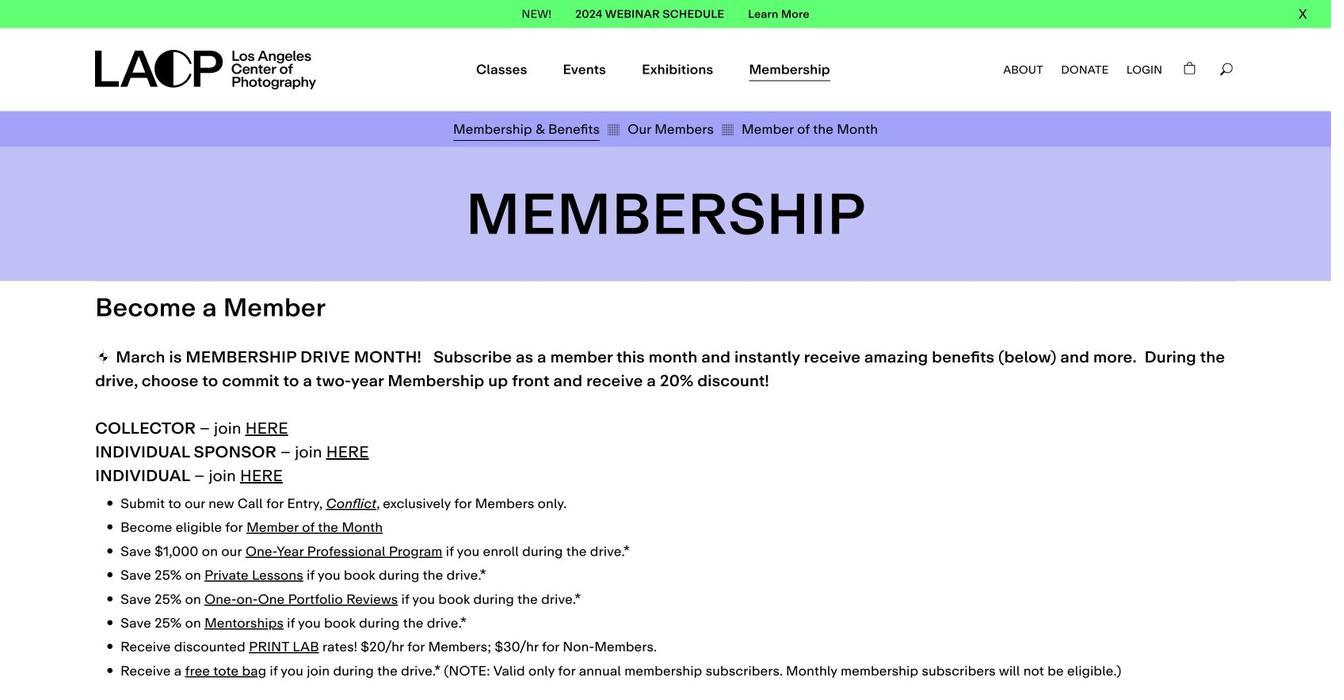 Task type: vqa. For each thing, say whether or not it's contained in the screenshot.
'Text Box'
no



Task type: locate. For each thing, give the bounding box(es) containing it.
menu item
[[453, 119, 600, 139], [600, 119, 714, 139], [714, 119, 878, 139]]

3 menu item from the left
[[714, 119, 878, 139]]

lacp - los angeles center of photography image
[[95, 50, 321, 89]]

close announcement element
[[1299, 0, 1307, 28]]

menu
[[95, 111, 1236, 147]]



Task type: describe. For each thing, give the bounding box(es) containing it.
1 menu item from the left
[[453, 119, 600, 139]]

2 menu item from the left
[[600, 119, 714, 139]]

view shopping cart image
[[1183, 62, 1196, 74]]



